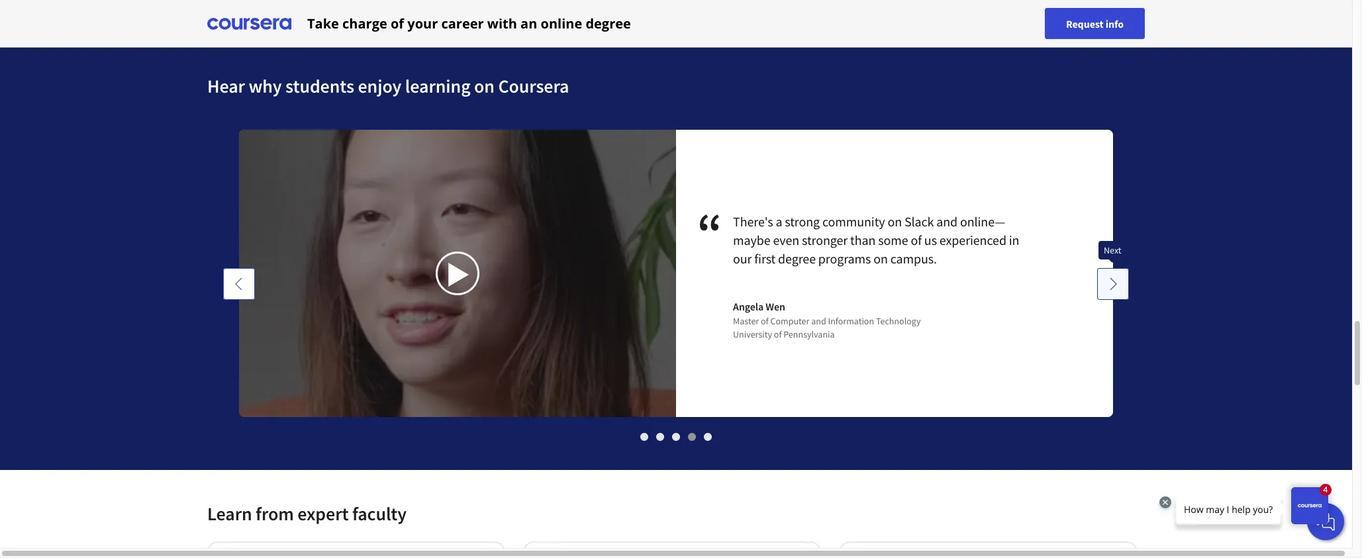Task type: locate. For each thing, give the bounding box(es) containing it.
next image
[[1107, 278, 1120, 291]]

next testimonial element
[[1098, 268, 1129, 558]]

degree down even
[[779, 250, 816, 267]]

0 horizontal spatial degree
[[586, 14, 631, 32]]

on down some in the right of the page
[[874, 250, 889, 267]]

learning
[[405, 74, 471, 98]]

previous image
[[233, 278, 246, 291]]

request
[[1066, 17, 1104, 30]]

1 vertical spatial and
[[812, 315, 827, 327]]

of down computer
[[775, 329, 782, 341]]

coursera image
[[207, 13, 291, 34]]

hear
[[207, 74, 245, 98]]

request info button
[[1045, 8, 1145, 39]]

1 horizontal spatial and
[[937, 213, 958, 230]]

of
[[391, 14, 404, 32], [912, 232, 922, 248], [762, 315, 769, 327], [775, 329, 782, 341]]

wen
[[766, 300, 786, 313]]

on up some in the right of the page
[[888, 213, 903, 230]]

hear why students enjoy learning on coursera
[[207, 74, 569, 98]]

0 vertical spatial degree
[[586, 14, 631, 32]]

angela wen master of computer and information technology university of pennsylvania
[[734, 300, 922, 341]]

programs
[[819, 250, 872, 267]]

1 vertical spatial degree
[[779, 250, 816, 267]]

faculty
[[352, 502, 407, 526]]

and inside the there's a strong community on slack and online— maybe even stronger than some of us experienced in our first degree programs on campus.
[[937, 213, 958, 230]]

1 horizontal spatial degree
[[779, 250, 816, 267]]

charge
[[343, 14, 387, 32]]

learn from expert faculty
[[207, 502, 407, 526]]

your
[[408, 14, 438, 32]]

there's
[[734, 213, 774, 230]]

info
[[1106, 17, 1124, 30]]

degree
[[586, 14, 631, 32], [779, 250, 816, 267]]

online—
[[961, 213, 1006, 230]]

on
[[474, 74, 495, 98], [888, 213, 903, 230], [874, 250, 889, 267]]

and
[[937, 213, 958, 230], [812, 315, 827, 327]]

a
[[776, 213, 783, 230]]

and up us
[[937, 213, 958, 230]]

on right learning
[[474, 74, 495, 98]]

2 vertical spatial on
[[874, 250, 889, 267]]

of left us
[[912, 232, 922, 248]]

degree right online in the top of the page
[[586, 14, 631, 32]]

campus.
[[891, 250, 938, 267]]

why
[[249, 74, 282, 98]]

online
[[541, 14, 582, 32]]

0 vertical spatial and
[[937, 213, 958, 230]]

computer
[[771, 315, 810, 327]]

expert
[[298, 502, 349, 526]]

information
[[829, 315, 875, 327]]

first
[[755, 250, 776, 267]]

master
[[734, 315, 760, 327]]

and up 'pennsylvania'
[[812, 315, 827, 327]]

coursera
[[498, 74, 569, 98]]

with
[[487, 14, 517, 32]]

0 horizontal spatial and
[[812, 315, 827, 327]]



Task type: vqa. For each thing, say whether or not it's contained in the screenshot.
Popular
no



Task type: describe. For each thing, give the bounding box(es) containing it.
strong
[[786, 213, 820, 230]]

technology
[[877, 315, 922, 327]]

university
[[734, 329, 773, 341]]

of up university
[[762, 315, 769, 327]]

take charge of your career with an online degree
[[307, 14, 631, 32]]

there's a strong community on slack and online— maybe even stronger than some of us experienced in our first degree programs on campus.
[[734, 213, 1020, 267]]

experienced
[[940, 232, 1007, 248]]

angela
[[734, 300, 764, 313]]

our
[[734, 250, 753, 267]]

and inside angela wen master of computer and information technology university of pennsylvania
[[812, 315, 827, 327]]

stronger
[[803, 232, 848, 248]]

chat with us image
[[1316, 511, 1337, 533]]

previous testimonial element
[[223, 268, 255, 558]]

1 vertical spatial on
[[888, 213, 903, 230]]

career
[[442, 14, 484, 32]]

request info
[[1066, 17, 1124, 30]]

some
[[879, 232, 909, 248]]

pennsylvania
[[784, 329, 835, 341]]

students
[[286, 74, 354, 98]]

of left your in the left top of the page
[[391, 14, 404, 32]]

even
[[774, 232, 800, 248]]

take
[[307, 14, 339, 32]]

community
[[823, 213, 886, 230]]

than
[[851, 232, 876, 248]]

maybe
[[734, 232, 771, 248]]

slides element
[[207, 430, 1145, 444]]

slack
[[905, 213, 935, 230]]

degree inside the there's a strong community on slack and online— maybe even stronger than some of us experienced in our first degree programs on campus.
[[779, 250, 816, 267]]

filled play image
[[447, 263, 471, 287]]

enjoy
[[358, 74, 402, 98]]

learn
[[207, 502, 252, 526]]

of inside the there's a strong community on slack and online— maybe even stronger than some of us experienced in our first degree programs on campus.
[[912, 232, 922, 248]]

in
[[1010, 232, 1020, 248]]

an
[[521, 14, 537, 32]]

0 vertical spatial on
[[474, 74, 495, 98]]

from
[[256, 502, 294, 526]]

us
[[925, 232, 938, 248]]

"
[[698, 199, 734, 266]]



